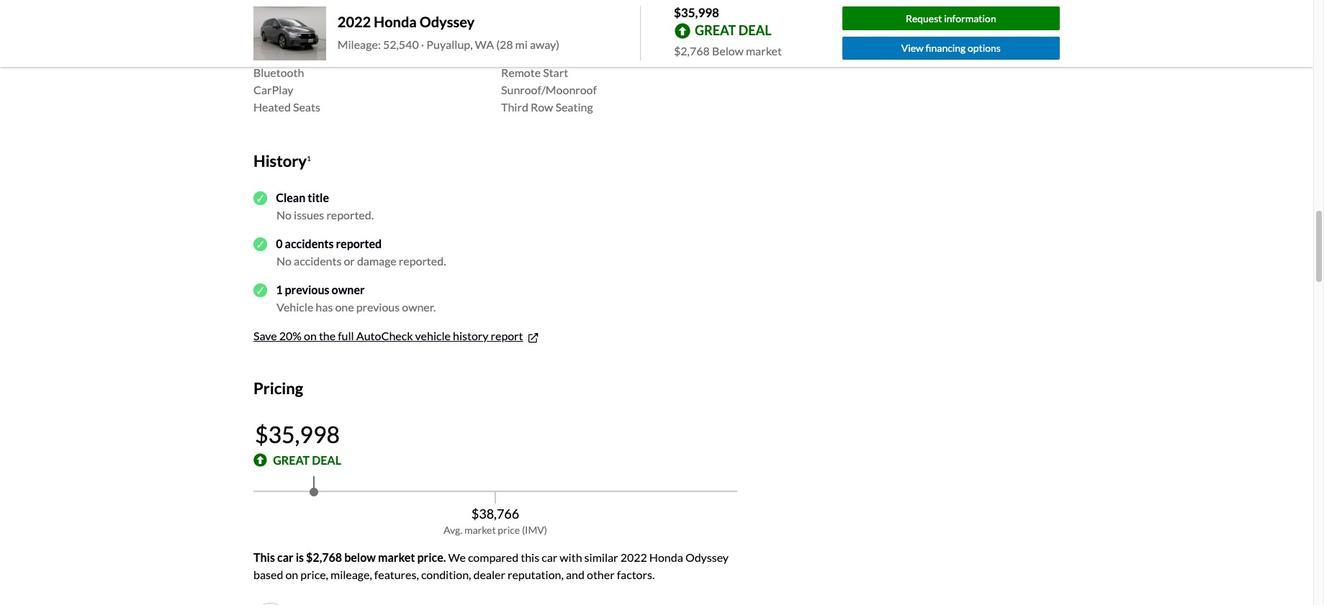 Task type: locate. For each thing, give the bounding box(es) containing it.
·
[[421, 38, 424, 51]]

0 horizontal spatial car
[[277, 551, 294, 565]]

vdpcheck image left clean
[[254, 191, 267, 205]]

1 vertical spatial market
[[465, 524, 496, 536]]

no price changes image
[[254, 603, 288, 606]]

1 vertical spatial 2022
[[621, 551, 647, 565]]

$2,768
[[674, 44, 710, 57], [306, 551, 342, 565]]

no
[[277, 208, 292, 222], [277, 255, 292, 268]]

vdpcheck image
[[254, 284, 267, 297]]

this
[[521, 551, 540, 565]]

odyssey
[[420, 13, 475, 30], [686, 551, 729, 565]]

market down deal
[[746, 44, 782, 57]]

this
[[254, 551, 275, 565]]

$2,768 down great
[[674, 44, 710, 57]]

seats right the heated
[[293, 100, 320, 114]]

1 vertical spatial honda
[[650, 551, 683, 565]]

1 vertical spatial reported.
[[399, 255, 446, 268]]

0 vertical spatial accidents
[[285, 237, 334, 251]]

1 vdpcheck image from the top
[[254, 191, 267, 205]]

0 vertical spatial market
[[746, 44, 782, 57]]

is
[[296, 551, 304, 565]]

1 horizontal spatial previous
[[356, 301, 400, 314]]

1 horizontal spatial 1
[[307, 154, 311, 162]]

market
[[746, 44, 782, 57], [465, 524, 496, 536], [378, 551, 415, 565]]

with
[[560, 551, 582, 565]]

0 vertical spatial $35,998
[[674, 5, 720, 20]]

no for no issues reported.
[[277, 208, 292, 222]]

car right "this"
[[542, 551, 558, 565]]

on
[[304, 329, 317, 343], [286, 568, 298, 582]]

1
[[307, 154, 311, 162], [276, 283, 283, 297]]

$35,998 up the great
[[255, 420, 340, 449]]

1 inside 'history 1'
[[307, 154, 311, 162]]

previous up autocheck
[[356, 301, 400, 314]]

on left the the
[[304, 329, 317, 343]]

0 horizontal spatial reported.
[[327, 208, 374, 222]]

1 horizontal spatial market
[[465, 524, 496, 536]]

1 vertical spatial no
[[277, 255, 292, 268]]

2022
[[338, 13, 371, 30], [621, 551, 647, 565]]

save 20% on the full autocheck vehicle history report image
[[526, 331, 540, 345]]

0 vertical spatial 2022
[[338, 13, 371, 30]]

1 vertical spatial accidents
[[294, 255, 342, 268]]

seats inside alloy wheels android auto bluetooth carplay heated seats
[[293, 100, 320, 114]]

1 horizontal spatial on
[[304, 329, 317, 343]]

seats up system at the top left of page
[[543, 31, 570, 44]]

vdpcheck image for clean title
[[254, 191, 267, 205]]

price,
[[301, 568, 328, 582]]

other
[[587, 568, 615, 582]]

0 vertical spatial previous
[[285, 283, 330, 297]]

accidents down 0 accidents reported
[[294, 255, 342, 268]]

$35,998 up great
[[674, 5, 720, 20]]

car left is
[[277, 551, 294, 565]]

honda
[[374, 13, 417, 30], [650, 551, 683, 565]]

1 horizontal spatial seats
[[543, 31, 570, 44]]

2 car from the left
[[542, 551, 558, 565]]

2 horizontal spatial market
[[746, 44, 782, 57]]

honda up the 52,540
[[374, 13, 417, 30]]

0 horizontal spatial $2,768
[[306, 551, 342, 565]]

no down clean
[[277, 208, 292, 222]]

request information button
[[842, 7, 1060, 30]]

options
[[968, 42, 1001, 54]]

20%
[[279, 329, 302, 343]]

0 horizontal spatial 1
[[276, 283, 283, 297]]

1 horizontal spatial $2,768
[[674, 44, 710, 57]]

0 horizontal spatial odyssey
[[420, 13, 475, 30]]

odyssey inside 2022 honda odyssey mileage: 52,540 · puyallup, wa (28 mi away)
[[420, 13, 475, 30]]

away)
[[530, 38, 560, 51]]

0 horizontal spatial market
[[378, 551, 415, 565]]

0 horizontal spatial 2022
[[338, 13, 371, 30]]

report
[[491, 329, 523, 343]]

1 vertical spatial 1
[[276, 283, 283, 297]]

0 vertical spatial no
[[277, 208, 292, 222]]

0 vertical spatial on
[[304, 329, 317, 343]]

1 up 'clean title'
[[307, 154, 311, 162]]

0 vertical spatial 1
[[307, 154, 311, 162]]

vdpcheck image left 0
[[254, 238, 267, 251]]

reported.
[[327, 208, 374, 222], [399, 255, 446, 268]]

1 vertical spatial vdpcheck image
[[254, 238, 267, 251]]

(imv)
[[522, 524, 547, 536]]

market down $38,766
[[465, 524, 496, 536]]

52,540
[[383, 38, 419, 51]]

2022 up mileage: at the top of the page
[[338, 13, 371, 30]]

history
[[254, 151, 307, 170]]

1 horizontal spatial car
[[542, 551, 558, 565]]

0
[[276, 237, 283, 251]]

android
[[254, 48, 295, 62]]

0 vertical spatial vdpcheck image
[[254, 191, 267, 205]]

1 right vdpcheck image
[[276, 283, 283, 297]]

seats
[[543, 31, 570, 44], [293, 100, 320, 114]]

previous
[[285, 283, 330, 297], [356, 301, 400, 314]]

2 no from the top
[[277, 255, 292, 268]]

view financing options
[[902, 42, 1001, 54]]

0 horizontal spatial previous
[[285, 283, 330, 297]]

(28
[[496, 38, 513, 51]]

0 horizontal spatial seats
[[293, 100, 320, 114]]

honda inside we compared this car with similar 2022 honda odyssey based on price, mileage, features, condition, dealer reputation, and other factors.
[[650, 551, 683, 565]]

market inside $38,766 avg. market price (imv)
[[465, 524, 496, 536]]

save 20% on the full autocheck vehicle history report
[[254, 329, 523, 343]]

$2,768 below market
[[674, 44, 782, 57]]

vehicle
[[277, 301, 314, 314]]

no down 0
[[277, 255, 292, 268]]

condition,
[[421, 568, 471, 582]]

0 vertical spatial odyssey
[[420, 13, 475, 30]]

reported. right damage
[[399, 255, 446, 268]]

$38,766 avg. market price (imv)
[[444, 506, 547, 536]]

0 vertical spatial seats
[[543, 31, 570, 44]]

we
[[448, 551, 466, 565]]

based
[[254, 568, 283, 582]]

1 horizontal spatial honda
[[650, 551, 683, 565]]

accidents for no
[[294, 255, 342, 268]]

factors.
[[617, 568, 655, 582]]

1 horizontal spatial 2022
[[621, 551, 647, 565]]

1 car from the left
[[277, 551, 294, 565]]

$2,768 up price,
[[306, 551, 342, 565]]

2022 up factors.
[[621, 551, 647, 565]]

vdpcheck image
[[254, 191, 267, 205], [254, 238, 267, 251]]

1 horizontal spatial $35,998
[[674, 5, 720, 20]]

one
[[335, 301, 354, 314]]

similar
[[585, 551, 618, 565]]

1 vertical spatial previous
[[356, 301, 400, 314]]

0 vertical spatial honda
[[374, 13, 417, 30]]

1 vertical spatial $35,998
[[255, 420, 340, 449]]

price.
[[417, 551, 446, 565]]

1 vertical spatial odyssey
[[686, 551, 729, 565]]

1 vertical spatial on
[[286, 568, 298, 582]]

2 vdpcheck image from the top
[[254, 238, 267, 251]]

car
[[277, 551, 294, 565], [542, 551, 558, 565]]

1 no from the top
[[277, 208, 292, 222]]

great deal
[[695, 22, 772, 38]]

mileage:
[[338, 38, 381, 51]]

previous up 'vehicle'
[[285, 283, 330, 297]]

1 vertical spatial seats
[[293, 100, 320, 114]]

carplay
[[254, 83, 293, 96]]

heated
[[254, 100, 291, 114]]

on down is
[[286, 568, 298, 582]]

0 horizontal spatial $35,998
[[255, 420, 340, 449]]

1 horizontal spatial odyssey
[[686, 551, 729, 565]]

0 horizontal spatial honda
[[374, 13, 417, 30]]

accidents
[[285, 237, 334, 251], [294, 255, 342, 268]]

great deal
[[273, 454, 341, 467]]

reported. up the reported at left top
[[327, 208, 374, 222]]

1 vertical spatial $2,768
[[306, 551, 342, 565]]

history 1
[[254, 151, 311, 170]]

honda up factors.
[[650, 551, 683, 565]]

0 horizontal spatial on
[[286, 568, 298, 582]]

accidents for 0
[[285, 237, 334, 251]]

dealer
[[474, 568, 506, 582]]

bluetooth
[[254, 65, 304, 79]]

accidents down issues
[[285, 237, 334, 251]]

market up features,
[[378, 551, 415, 565]]



Task type: vqa. For each thing, say whether or not it's contained in the screenshot.
Seats
yes



Task type: describe. For each thing, give the bounding box(es) containing it.
market for $38,766
[[465, 524, 496, 536]]

market for $2,768
[[746, 44, 782, 57]]

0 accidents reported
[[276, 237, 382, 251]]

on inside we compared this car with similar 2022 honda odyssey based on price, mileage, features, condition, dealer reputation, and other factors.
[[286, 568, 298, 582]]

puyallup,
[[427, 38, 473, 51]]

car inside we compared this car with similar 2022 honda odyssey based on price, mileage, features, condition, dealer reputation, and other factors.
[[542, 551, 558, 565]]

view financing options button
[[842, 37, 1060, 60]]

below
[[712, 44, 744, 57]]

seating
[[556, 100, 593, 114]]

clean title
[[276, 191, 329, 205]]

and
[[566, 568, 585, 582]]

system
[[559, 48, 595, 62]]

title
[[308, 191, 329, 205]]

third
[[501, 100, 529, 114]]

odyssey inside we compared this car with similar 2022 honda odyssey based on price, mileage, features, condition, dealer reputation, and other factors.
[[686, 551, 729, 565]]

1 previous owner
[[276, 283, 365, 297]]

damage
[[357, 255, 397, 268]]

row
[[531, 100, 553, 114]]

pricing
[[254, 379, 303, 399]]

deal
[[739, 22, 772, 38]]

save 20% on the full autocheck vehicle history report link
[[254, 329, 540, 345]]

reputation,
[[508, 568, 564, 582]]

0 vertical spatial reported.
[[327, 208, 374, 222]]

start
[[543, 65, 568, 79]]

we compared this car with similar 2022 honda odyssey based on price, mileage, features, condition, dealer reputation, and other factors.
[[254, 551, 729, 582]]

financing
[[926, 42, 966, 54]]

seats inside the leather seats navigation system remote start sunroof/moonroof third row seating
[[543, 31, 570, 44]]

autocheck
[[356, 329, 413, 343]]

$35,998 for $2,768
[[674, 5, 720, 20]]

alloy wheels android auto bluetooth carplay heated seats
[[254, 31, 322, 114]]

mileage,
[[331, 568, 372, 582]]

avg.
[[444, 524, 463, 536]]

history
[[453, 329, 489, 343]]

great
[[273, 454, 310, 467]]

2022 honda odyssey image
[[254, 6, 326, 61]]

request
[[906, 12, 942, 24]]

clean
[[276, 191, 306, 205]]

the
[[319, 329, 336, 343]]

this car is $2,768 below market price.
[[254, 551, 446, 565]]

no for no accidents or damage reported.
[[277, 255, 292, 268]]

or
[[344, 255, 355, 268]]

navigation
[[501, 48, 556, 62]]

owner.
[[402, 301, 436, 314]]

alloy
[[254, 31, 279, 44]]

below
[[344, 551, 376, 565]]

remote
[[501, 65, 541, 79]]

information
[[944, 12, 997, 24]]

$35,998 for great deal
[[255, 420, 340, 449]]

great
[[695, 22, 736, 38]]

features,
[[374, 568, 419, 582]]

vehicle has one previous owner.
[[277, 301, 436, 314]]

auto
[[297, 48, 322, 62]]

mi
[[515, 38, 528, 51]]

issues
[[294, 208, 324, 222]]

wheels
[[282, 31, 320, 44]]

wa
[[475, 38, 494, 51]]

honda inside 2022 honda odyssey mileage: 52,540 · puyallup, wa (28 mi away)
[[374, 13, 417, 30]]

vdpcheck image for 0 accidents reported
[[254, 238, 267, 251]]

leather seats navigation system remote start sunroof/moonroof third row seating
[[501, 31, 597, 114]]

leather
[[501, 31, 540, 44]]

1 horizontal spatial reported.
[[399, 255, 446, 268]]

compared
[[468, 551, 519, 565]]

request information
[[906, 12, 997, 24]]

owner
[[332, 283, 365, 297]]

no issues reported.
[[277, 208, 374, 222]]

no accidents or damage reported.
[[277, 255, 446, 268]]

vehicle
[[415, 329, 451, 343]]

has
[[316, 301, 333, 314]]

$38,766
[[472, 506, 519, 522]]

0 vertical spatial $2,768
[[674, 44, 710, 57]]

save
[[254, 329, 277, 343]]

2022 inside we compared this car with similar 2022 honda odyssey based on price, mileage, features, condition, dealer reputation, and other factors.
[[621, 551, 647, 565]]

great deal image
[[254, 454, 267, 468]]

reported
[[336, 237, 382, 251]]

deal
[[312, 454, 341, 467]]

2022 inside 2022 honda odyssey mileage: 52,540 · puyallup, wa (28 mi away)
[[338, 13, 371, 30]]

2022 honda odyssey mileage: 52,540 · puyallup, wa (28 mi away)
[[338, 13, 560, 51]]

2 vertical spatial market
[[378, 551, 415, 565]]

sunroof/moonroof
[[501, 83, 597, 96]]

price
[[498, 524, 520, 536]]

full
[[338, 329, 354, 343]]

view
[[902, 42, 924, 54]]

options
[[254, 10, 295, 23]]



